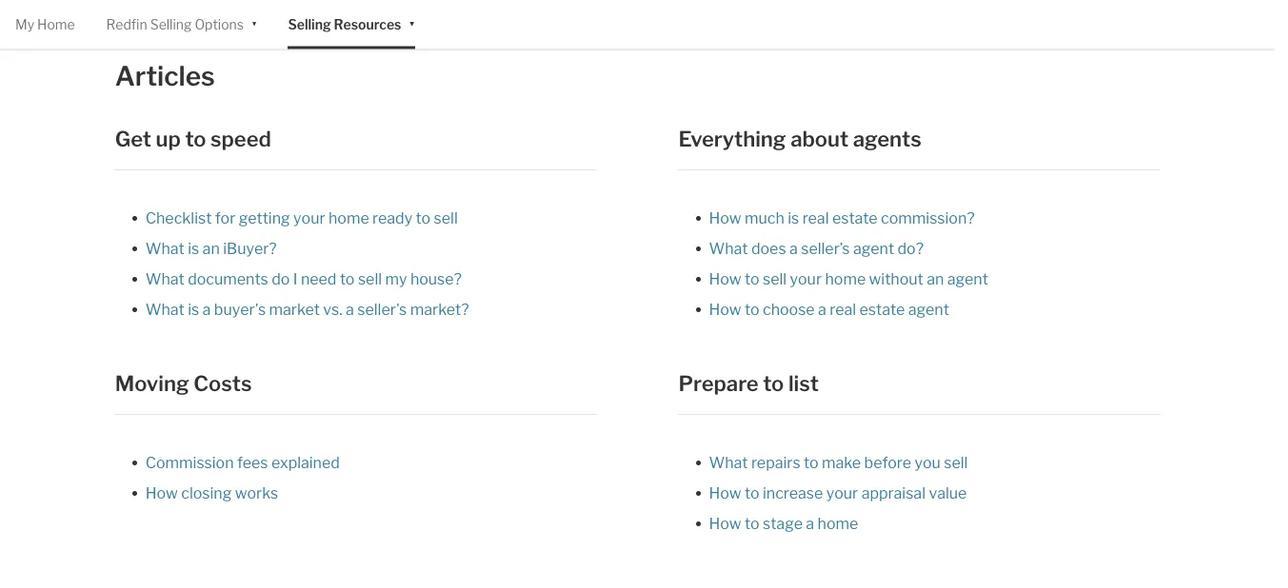 Task type: vqa. For each thing, say whether or not it's contained in the screenshot.
'Walk'
no



Task type: describe. For each thing, give the bounding box(es) containing it.
home
[[37, 16, 75, 32]]

choose
[[763, 300, 815, 319]]

do?
[[898, 239, 924, 258]]

selling resources link
[[288, 0, 401, 49]]

selling resources ▾
[[288, 15, 415, 32]]

up
[[156, 126, 181, 152]]

checklist for getting your home ready to sell
[[145, 209, 458, 227]]

moving costs
[[115, 371, 252, 397]]

0 vertical spatial agent
[[853, 239, 894, 258]]

repairs
[[751, 453, 800, 472]]

to right ready
[[416, 209, 431, 227]]

getting
[[239, 209, 290, 227]]

what is an ibuyer? link
[[145, 239, 277, 258]]

how to sell your home without an agent
[[709, 269, 988, 288]]

your for getting
[[293, 209, 325, 227]]

how for how to sell your home without an agent
[[709, 269, 741, 288]]

is for ibuyer?
[[188, 239, 199, 258]]

documents
[[188, 269, 268, 288]]

how to choose a real estate agent
[[709, 300, 949, 319]]

checklist
[[145, 209, 212, 227]]

without
[[869, 269, 923, 288]]

resources
[[334, 16, 401, 32]]

before
[[864, 453, 911, 472]]

your for increase
[[826, 484, 858, 502]]

a right choose
[[818, 300, 826, 319]]

market
[[269, 300, 320, 319]]

my
[[15, 16, 34, 32]]

0 vertical spatial is
[[788, 209, 799, 227]]

what is an ibuyer?
[[145, 239, 277, 258]]

commission fees explained
[[145, 453, 340, 472]]

a right does
[[789, 239, 798, 258]]

sell down does
[[763, 269, 787, 288]]

my
[[385, 269, 407, 288]]

costs
[[193, 371, 252, 397]]

about
[[791, 126, 848, 152]]

a right vs.
[[346, 300, 354, 319]]

ready
[[372, 209, 412, 227]]

what for what is a buyer's market vs. a seller's market?
[[145, 300, 184, 319]]

how much is real estate commission? link
[[709, 209, 975, 227]]

2 vertical spatial home
[[818, 514, 858, 533]]

to left stage
[[745, 514, 759, 533]]

articles
[[115, 60, 215, 92]]

redfin selling options ▾
[[106, 15, 257, 32]]

prepare to list
[[678, 371, 819, 397]]

a right stage
[[806, 514, 814, 533]]

for
[[215, 209, 235, 227]]

is for buyer's
[[188, 300, 199, 319]]

how closing works
[[145, 484, 278, 502]]

selling inside redfin selling options ▾
[[150, 16, 192, 32]]

how for how to stage a home
[[709, 514, 741, 533]]

i
[[293, 269, 298, 288]]

house?
[[410, 269, 462, 288]]

how to choose a real estate agent link
[[709, 300, 949, 319]]

agents
[[853, 126, 922, 152]]

to right need
[[340, 269, 355, 288]]

options
[[195, 16, 244, 32]]

increase
[[763, 484, 823, 502]]

what does a seller's agent do? link
[[709, 239, 924, 258]]

fees
[[237, 453, 268, 472]]

you
[[915, 453, 941, 472]]

how for how to choose a real estate agent
[[709, 300, 741, 319]]

does
[[751, 239, 786, 258]]

what documents do i need to sell my house? link
[[145, 269, 462, 288]]

seller's
[[357, 300, 407, 319]]

how to stage a home link
[[709, 514, 858, 533]]

everything
[[678, 126, 786, 152]]

home for ready
[[328, 209, 369, 227]]

checklist for getting your home ready to sell link
[[145, 209, 458, 227]]

commission?
[[881, 209, 975, 227]]

explained
[[271, 453, 340, 472]]

home for without
[[825, 269, 866, 288]]

stage
[[763, 514, 803, 533]]



Task type: locate. For each thing, give the bounding box(es) containing it.
your down make
[[826, 484, 858, 502]]

an down for
[[202, 239, 220, 258]]

0 vertical spatial home
[[328, 209, 369, 227]]

moving
[[115, 371, 189, 397]]

real
[[802, 209, 829, 227], [830, 300, 856, 319]]

what down what is an ibuyer? link
[[145, 269, 184, 288]]

agent left do?
[[853, 239, 894, 258]]

1 horizontal spatial your
[[790, 269, 822, 288]]

what
[[145, 239, 184, 258], [709, 239, 748, 258], [145, 269, 184, 288], [145, 300, 184, 319], [709, 453, 748, 472]]

commission
[[145, 453, 234, 472]]

how
[[709, 209, 741, 227], [709, 269, 741, 288], [709, 300, 741, 319], [145, 484, 178, 502], [709, 484, 741, 502], [709, 514, 741, 533]]

estate down the without
[[859, 300, 905, 319]]

sell
[[434, 209, 458, 227], [358, 269, 382, 288], [763, 269, 787, 288], [944, 453, 968, 472]]

what repairs to make before you sell link
[[709, 453, 968, 472]]

0 horizontal spatial real
[[802, 209, 829, 227]]

how for how to increase your appraisal value
[[709, 484, 741, 502]]

1 vertical spatial estate
[[859, 300, 905, 319]]

sell left my
[[358, 269, 382, 288]]

agent down the without
[[908, 300, 949, 319]]

estate
[[832, 209, 878, 227], [859, 300, 905, 319]]

appraisal
[[861, 484, 926, 502]]

what left repairs
[[709, 453, 748, 472]]

commission fees explained link
[[145, 453, 340, 472]]

selling inside selling resources ▾
[[288, 16, 331, 32]]

1 horizontal spatial an
[[927, 269, 944, 288]]

is down checklist
[[188, 239, 199, 258]]

real up what does a seller's agent do? link
[[802, 209, 829, 227]]

to left list at the right of the page
[[763, 371, 784, 397]]

home down the how to increase your appraisal value link
[[818, 514, 858, 533]]

to right 'up'
[[185, 126, 206, 152]]

works
[[235, 484, 278, 502]]

2 vertical spatial your
[[826, 484, 858, 502]]

your
[[293, 209, 325, 227], [790, 269, 822, 288], [826, 484, 858, 502]]

1 vertical spatial your
[[790, 269, 822, 288]]

1 selling from the left
[[150, 16, 192, 32]]

0 horizontal spatial your
[[293, 209, 325, 227]]

estate up seller's at the top right of the page
[[832, 209, 878, 227]]

what for what documents do i need to sell my house?
[[145, 269, 184, 288]]

your down what does a seller's agent do?
[[790, 269, 822, 288]]

an right the without
[[927, 269, 944, 288]]

home left ready
[[328, 209, 369, 227]]

home up the how to choose a real estate agent
[[825, 269, 866, 288]]

0 vertical spatial an
[[202, 239, 220, 258]]

seller's
[[801, 239, 850, 258]]

an
[[202, 239, 220, 258], [927, 269, 944, 288]]

is
[[788, 209, 799, 227], [188, 239, 199, 258], [188, 300, 199, 319]]

buyer's
[[214, 300, 266, 319]]

▾ inside redfin selling options ▾
[[251, 15, 257, 31]]

0 vertical spatial estate
[[832, 209, 878, 227]]

1 horizontal spatial ▾
[[409, 15, 415, 31]]

how for how closing works
[[145, 484, 178, 502]]

what left does
[[709, 239, 748, 258]]

0 vertical spatial real
[[802, 209, 829, 227]]

how to increase your appraisal value
[[709, 484, 967, 502]]

1 horizontal spatial selling
[[288, 16, 331, 32]]

2 horizontal spatial your
[[826, 484, 858, 502]]

prepare
[[678, 371, 759, 397]]

much
[[745, 209, 784, 227]]

0 vertical spatial your
[[293, 209, 325, 227]]

▾
[[251, 15, 257, 31], [409, 15, 415, 31]]

my home
[[15, 16, 75, 32]]

what down checklist
[[145, 239, 184, 258]]

sell right ready
[[434, 209, 458, 227]]

speed
[[210, 126, 271, 152]]

1 vertical spatial an
[[927, 269, 944, 288]]

what repairs to make before you sell
[[709, 453, 968, 472]]

closing
[[181, 484, 232, 502]]

1 vertical spatial real
[[830, 300, 856, 319]]

selling
[[150, 16, 192, 32], [288, 16, 331, 32]]

what left the buyer's
[[145, 300, 184, 319]]

what for what repairs to make before you sell
[[709, 453, 748, 472]]

my home link
[[15, 0, 75, 49]]

a
[[789, 239, 798, 258], [202, 300, 211, 319], [346, 300, 354, 319], [818, 300, 826, 319], [806, 514, 814, 533]]

what is a buyer's market vs. a seller's market? link
[[145, 300, 469, 319]]

real down the "how to sell your home without an agent"
[[830, 300, 856, 319]]

to down does
[[745, 269, 759, 288]]

1 vertical spatial is
[[188, 239, 199, 258]]

1 ▾ from the left
[[251, 15, 257, 31]]

selling right redfin
[[150, 16, 192, 32]]

to left choose
[[745, 300, 759, 319]]

need
[[301, 269, 337, 288]]

how closing works link
[[145, 484, 278, 502]]

how to stage a home
[[709, 514, 858, 533]]

1 vertical spatial home
[[825, 269, 866, 288]]

agent
[[853, 239, 894, 258], [947, 269, 988, 288], [908, 300, 949, 319]]

home
[[328, 209, 369, 227], [825, 269, 866, 288], [818, 514, 858, 533]]

how much is real estate commission?
[[709, 209, 975, 227]]

what does a seller's agent do?
[[709, 239, 924, 258]]

market?
[[410, 300, 469, 319]]

how for how much is real estate commission?
[[709, 209, 741, 227]]

to down repairs
[[745, 484, 759, 502]]

0 horizontal spatial an
[[202, 239, 220, 258]]

list
[[788, 371, 819, 397]]

get
[[115, 126, 151, 152]]

2 vertical spatial is
[[188, 300, 199, 319]]

redfin
[[106, 16, 147, 32]]

▾ right options
[[251, 15, 257, 31]]

do
[[272, 269, 290, 288]]

redfin selling options link
[[106, 0, 244, 49]]

0 horizontal spatial selling
[[150, 16, 192, 32]]

value
[[929, 484, 967, 502]]

what is a buyer's market vs. a seller's market?
[[145, 300, 469, 319]]

agent right the without
[[947, 269, 988, 288]]

2 selling from the left
[[288, 16, 331, 32]]

▾ right resources
[[409, 15, 415, 31]]

vs.
[[323, 300, 342, 319]]

to left make
[[804, 453, 819, 472]]

how to increase your appraisal value link
[[709, 484, 967, 502]]

what for what does a seller's agent do?
[[709, 239, 748, 258]]

1 vertical spatial agent
[[947, 269, 988, 288]]

a left the buyer's
[[202, 300, 211, 319]]

to
[[185, 126, 206, 152], [416, 209, 431, 227], [340, 269, 355, 288], [745, 269, 759, 288], [745, 300, 759, 319], [763, 371, 784, 397], [804, 453, 819, 472], [745, 484, 759, 502], [745, 514, 759, 533]]

what documents do i need to sell my house?
[[145, 269, 462, 288]]

make
[[822, 453, 861, 472]]

ibuyer?
[[223, 239, 277, 258]]

2 ▾ from the left
[[409, 15, 415, 31]]

how to sell your home without an agent link
[[709, 269, 988, 288]]

2 vertical spatial agent
[[908, 300, 949, 319]]

0 horizontal spatial ▾
[[251, 15, 257, 31]]

selling left resources
[[288, 16, 331, 32]]

your for sell
[[790, 269, 822, 288]]

is right much
[[788, 209, 799, 227]]

sell right the you
[[944, 453, 968, 472]]

your right getting
[[293, 209, 325, 227]]

everything about agents
[[678, 126, 922, 152]]

get up to speed
[[115, 126, 271, 152]]

▾ inside selling resources ▾
[[409, 15, 415, 31]]

1 horizontal spatial real
[[830, 300, 856, 319]]

what for what is an ibuyer?
[[145, 239, 184, 258]]

is down documents
[[188, 300, 199, 319]]



